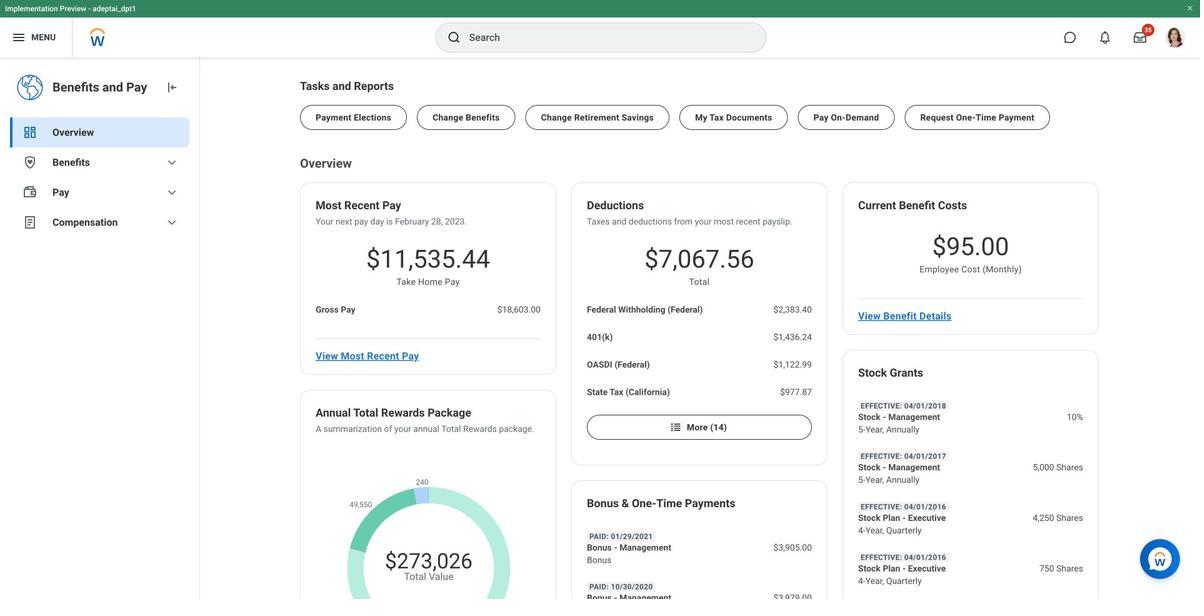 Task type: describe. For each thing, give the bounding box(es) containing it.
close environment banner image
[[1187, 4, 1194, 12]]

task pay image
[[23, 185, 38, 200]]

notifications large image
[[1099, 31, 1112, 44]]

benefits image
[[23, 155, 38, 170]]

current benefit costs element
[[859, 198, 968, 216]]

taxes and deductions from your most recent payslip. element
[[587, 216, 793, 228]]

a summarization of your annual total rewards package. element
[[316, 423, 535, 436]]

search image
[[447, 30, 462, 45]]

your next pay day is february 28, 2023. element
[[316, 216, 467, 228]]

navigation pane region
[[0, 58, 200, 600]]

chevron down small image for document alt 'image'
[[164, 215, 179, 230]]

annual total rewards package element
[[316, 406, 471, 423]]

justify image
[[11, 30, 26, 45]]

document alt image
[[23, 215, 38, 230]]

list view image
[[670, 421, 682, 434]]

profile logan mcneil image
[[1166, 28, 1186, 50]]



Task type: vqa. For each thing, say whether or not it's contained in the screenshot.
third chevron down small icon from the top
yes



Task type: locate. For each thing, give the bounding box(es) containing it.
2 chevron down small image from the top
[[164, 215, 179, 230]]

deductions element
[[587, 198, 644, 216]]

chevron down small image
[[164, 155, 179, 170]]

1 chevron down small image from the top
[[164, 185, 179, 200]]

banner
[[0, 0, 1201, 58]]

list
[[300, 95, 1101, 130]]

Search Workday  search field
[[469, 24, 741, 51]]

0 vertical spatial chevron down small image
[[164, 185, 179, 200]]

most recent pay element
[[316, 198, 401, 216]]

bonus & one-time payments element
[[587, 497, 736, 514]]

dashboard image
[[23, 125, 38, 140]]

benefits and pay element
[[53, 79, 154, 96]]

chevron down small image for task pay "icon" at the top left of page
[[164, 185, 179, 200]]

transformation import image
[[164, 80, 179, 95]]

chevron down small image
[[164, 185, 179, 200], [164, 215, 179, 230]]

1 vertical spatial chevron down small image
[[164, 215, 179, 230]]

inbox large image
[[1134, 31, 1147, 44]]

stock grants element
[[859, 366, 924, 383]]



